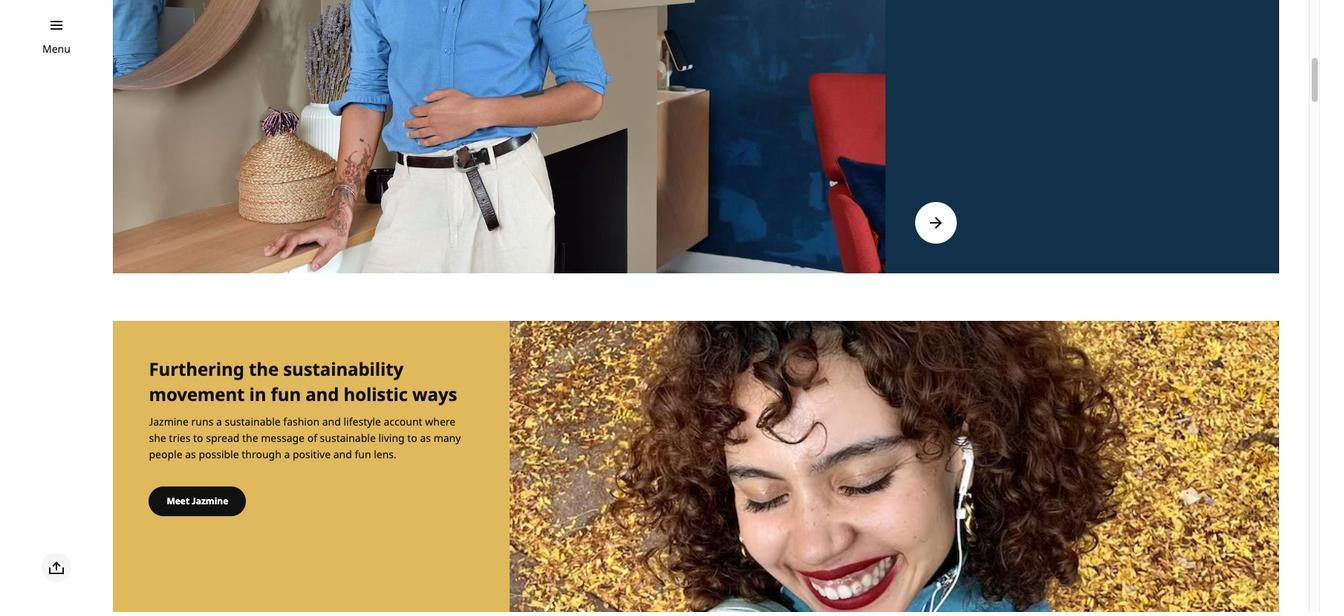 Task type: describe. For each thing, give the bounding box(es) containing it.
1 horizontal spatial as
[[420, 431, 431, 445]]

1 horizontal spatial sustainable
[[320, 431, 376, 445]]

runs
[[191, 415, 214, 429]]

the inside furthering the sustainability movement in fun and holistic ways
[[249, 357, 279, 381]]

jazmine inside jazmine runs a sustainable fashion and lifestyle account where she tries to spread the message of sustainable living to as many people as possible through a positive and fun lens.
[[149, 415, 189, 429]]

of
[[307, 431, 317, 445]]

meet
[[167, 495, 190, 508]]

0 vertical spatial sustainable
[[225, 415, 281, 429]]

0 horizontal spatial a
[[216, 415, 222, 429]]

lifestyle
[[344, 415, 381, 429]]

positive
[[293, 448, 331, 462]]

through
[[242, 448, 282, 462]]

2 to from the left
[[408, 431, 418, 445]]

furthering the sustainability movement in fun and holistic ways
[[149, 357, 457, 407]]

fun inside jazmine runs a sustainable fashion and lifestyle account where she tries to spread the message of sustainable living to as many people as possible through a positive and fun lens.
[[355, 448, 371, 462]]

menu
[[42, 42, 71, 56]]

people
[[149, 448, 183, 462]]

message
[[261, 431, 305, 445]]

holistic
[[344, 382, 408, 407]]

many
[[434, 431, 461, 445]]

where
[[425, 415, 456, 429]]

secrets for shared living space sanity page image
[[113, 0, 886, 273]]



Task type: locate. For each thing, give the bounding box(es) containing it.
the up through
[[242, 431, 258, 445]]

sustainable
[[225, 415, 281, 429], [320, 431, 376, 445]]

fun left lens.
[[355, 448, 371, 462]]

0 vertical spatial jazmine
[[149, 415, 189, 429]]

0 horizontal spatial sustainable
[[225, 415, 281, 429]]

1 horizontal spatial to
[[408, 431, 418, 445]]

menu button
[[42, 41, 71, 57]]

0 horizontal spatial fun
[[271, 382, 301, 407]]

1 vertical spatial jazmine
[[192, 495, 228, 508]]

1 vertical spatial the
[[242, 431, 258, 445]]

jazmine
[[149, 415, 189, 429], [192, 495, 228, 508]]

1 vertical spatial fun
[[355, 448, 371, 462]]

1 horizontal spatial fun
[[355, 448, 371, 462]]

living
[[379, 431, 405, 445]]

1 horizontal spatial a
[[284, 448, 290, 462]]

to down account
[[408, 431, 418, 445]]

a right runs
[[216, 415, 222, 429]]

jazmine runs a sustainable fashion and lifestyle account where she tries to spread the message of sustainable living to as many people as possible through a positive and fun lens.
[[149, 415, 461, 462]]

ways
[[413, 382, 457, 407]]

jazmine up tries
[[149, 415, 189, 429]]

and down sustainability
[[306, 382, 339, 407]]

the ikea assembly: jazmine rogers image
[[510, 321, 1280, 612]]

and
[[306, 382, 339, 407], [322, 415, 341, 429], [333, 448, 352, 462]]

0 horizontal spatial as
[[185, 448, 196, 462]]

and right positive
[[333, 448, 352, 462]]

1 vertical spatial and
[[322, 415, 341, 429]]

account
[[384, 415, 423, 429]]

movement
[[149, 382, 245, 407]]

as
[[420, 431, 431, 445], [185, 448, 196, 462]]

and right fashion
[[322, 415, 341, 429]]

0 vertical spatial a
[[216, 415, 222, 429]]

the
[[249, 357, 279, 381], [242, 431, 258, 445]]

as down tries
[[185, 448, 196, 462]]

0 vertical spatial and
[[306, 382, 339, 407]]

a down message
[[284, 448, 290, 462]]

to
[[193, 431, 203, 445], [408, 431, 418, 445]]

sustainable down lifestyle at the left bottom of page
[[320, 431, 376, 445]]

possible
[[199, 448, 239, 462]]

a
[[216, 415, 222, 429], [284, 448, 290, 462]]

fun right 'in'
[[271, 382, 301, 407]]

furthering
[[149, 357, 244, 381]]

tries
[[169, 431, 191, 445]]

jazmine inside button
[[192, 495, 228, 508]]

1 vertical spatial a
[[284, 448, 290, 462]]

in
[[249, 382, 266, 407]]

and inside furthering the sustainability movement in fun and holistic ways
[[306, 382, 339, 407]]

as left many
[[420, 431, 431, 445]]

1 vertical spatial sustainable
[[320, 431, 376, 445]]

0 horizontal spatial to
[[193, 431, 203, 445]]

fun inside furthering the sustainability movement in fun and holistic ways
[[271, 382, 301, 407]]

to down runs
[[193, 431, 203, 445]]

lens.
[[374, 448, 397, 462]]

1 vertical spatial as
[[185, 448, 196, 462]]

spread
[[206, 431, 240, 445]]

0 vertical spatial as
[[420, 431, 431, 445]]

fashion
[[283, 415, 320, 429]]

the up 'in'
[[249, 357, 279, 381]]

1 to from the left
[[193, 431, 203, 445]]

2 vertical spatial and
[[333, 448, 352, 462]]

0 vertical spatial fun
[[271, 382, 301, 407]]

fun
[[271, 382, 301, 407], [355, 448, 371, 462]]

jazmine right meet
[[192, 495, 228, 508]]

sustainable down 'in'
[[225, 415, 281, 429]]

0 vertical spatial the
[[249, 357, 279, 381]]

sustainability
[[283, 357, 404, 381]]

she
[[149, 431, 166, 445]]

meet jazmine
[[167, 495, 228, 508]]

0 horizontal spatial jazmine
[[149, 415, 189, 429]]

the inside jazmine runs a sustainable fashion and lifestyle account where she tries to spread the message of sustainable living to as many people as possible through a positive and fun lens.
[[242, 431, 258, 445]]

1 horizontal spatial jazmine
[[192, 495, 228, 508]]

meet jazmine button
[[149, 487, 246, 517]]



Task type: vqa. For each thing, say whether or not it's contained in the screenshot.
Log
no



